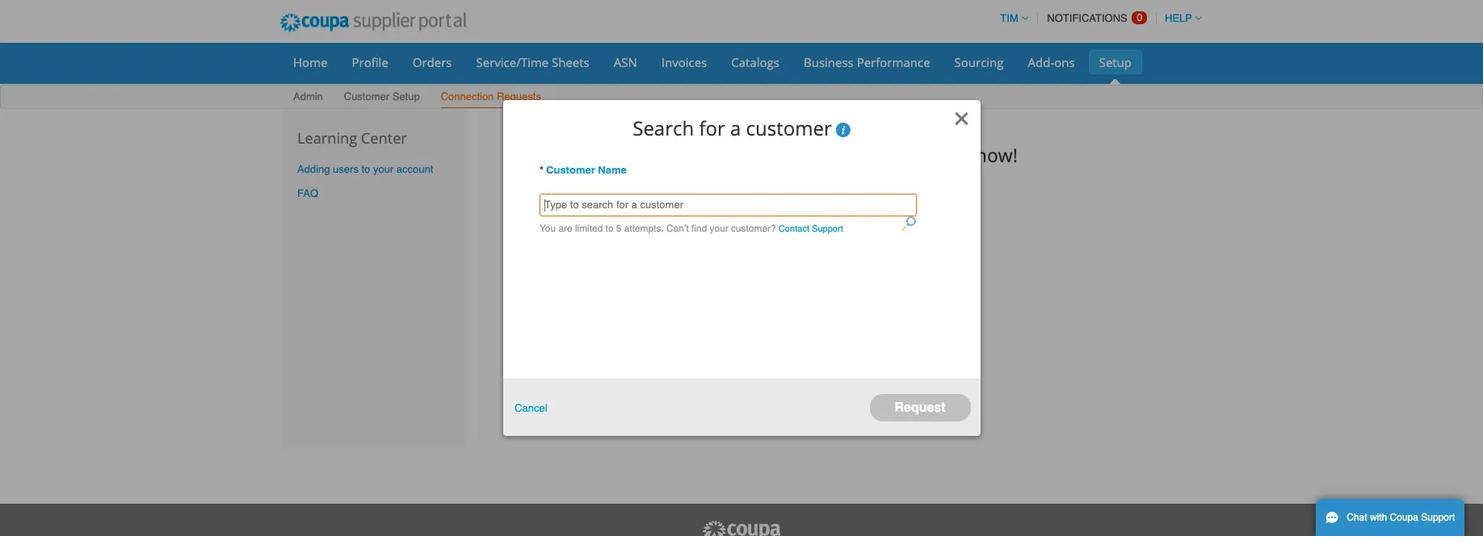 Task type: describe. For each thing, give the bounding box(es) containing it.
learning center
[[297, 129, 407, 148]]

chat with coupa support
[[1348, 512, 1456, 524]]

connection requests
[[441, 91, 541, 103]]

add-
[[1029, 54, 1055, 70]]

profile link
[[341, 50, 399, 74]]

2 horizontal spatial your
[[806, 142, 846, 168]]

cancel
[[515, 402, 548, 414]]

0 horizontal spatial coupa supplier portal image
[[269, 2, 477, 43]]

home
[[293, 54, 328, 70]]

your inside 'search for a customer' dialog
[[710, 223, 729, 235]]

customer setup link
[[343, 87, 421, 108]]

adding users to your account link
[[297, 163, 434, 175]]

faq
[[297, 188, 318, 200]]

home link
[[283, 50, 338, 74]]

connection
[[441, 91, 494, 103]]

find
[[692, 223, 707, 235]]

performance
[[857, 54, 931, 70]]

admin link
[[293, 87, 324, 108]]

add-ons link
[[1018, 50, 1086, 74]]

users
[[333, 163, 359, 175]]

1 horizontal spatial customer
[[889, 142, 971, 168]]

request button
[[870, 394, 971, 422]]

1 vertical spatial coupa supplier portal image
[[702, 521, 782, 537]]

setup link
[[1089, 50, 1143, 74]]

close image
[[955, 110, 971, 127]]

Type to search for a customer text field
[[540, 194, 917, 217]]

search for search for a customer
[[633, 115, 694, 141]]

request for request a connection to your first customer now!
[[592, 142, 662, 168]]

chat with coupa support button
[[1317, 500, 1466, 537]]

invoices link
[[651, 50, 718, 74]]

contact support button
[[779, 221, 844, 238]]

admin
[[293, 91, 323, 103]]

catalogs link
[[721, 50, 790, 74]]

catalogs
[[732, 54, 780, 70]]

faq link
[[297, 188, 318, 200]]

0 horizontal spatial customer
[[344, 91, 390, 103]]

to for limited
[[606, 223, 614, 235]]

*
[[540, 164, 544, 176]]

sourcing
[[955, 54, 1004, 70]]

request for request
[[895, 401, 946, 415]]

are
[[559, 223, 573, 235]]

orders link
[[402, 50, 463, 74]]

adding users to your account
[[297, 163, 434, 175]]

5
[[617, 223, 622, 235]]

ons
[[1055, 54, 1076, 70]]

0 horizontal spatial a
[[667, 142, 678, 168]]



Task type: vqa. For each thing, say whether or not it's contained in the screenshot.
the rightmost Setup
yes



Task type: locate. For each thing, give the bounding box(es) containing it.
1 vertical spatial setup
[[393, 91, 420, 103]]

search for a customer
[[633, 115, 832, 141]]

customer down close image
[[889, 142, 971, 168]]

1 vertical spatial support
[[1422, 512, 1456, 524]]

customer inside dialog
[[546, 164, 595, 176]]

a right 'for' on the top of page
[[731, 115, 742, 141]]

invoices
[[662, 54, 707, 70]]

your right find
[[710, 223, 729, 235]]

orders
[[413, 54, 452, 70]]

request inside 'button'
[[895, 401, 946, 415]]

a
[[731, 115, 742, 141], [667, 142, 678, 168]]

you
[[540, 223, 556, 235]]

0 vertical spatial a
[[731, 115, 742, 141]]

search left 'for' on the top of page
[[633, 115, 694, 141]]

sheets
[[552, 54, 590, 70]]

to
[[783, 142, 801, 168], [362, 163, 370, 175], [606, 223, 614, 235]]

requests
[[497, 91, 541, 103]]

asn link
[[604, 50, 648, 74]]

to right users
[[362, 163, 370, 175]]

1 horizontal spatial search
[[783, 203, 827, 218]]

a left connection
[[667, 142, 678, 168]]

0 vertical spatial coupa supplier portal image
[[269, 2, 477, 43]]

connection
[[682, 142, 778, 168]]

2 horizontal spatial to
[[783, 142, 801, 168]]

can't
[[667, 223, 689, 235]]

chat
[[1348, 512, 1368, 524]]

1 vertical spatial customer
[[546, 164, 595, 176]]

service/time sheets
[[476, 54, 590, 70]]

1 horizontal spatial to
[[606, 223, 614, 235]]

customer?
[[732, 223, 776, 235]]

coupa supplier portal image
[[269, 2, 477, 43], [702, 521, 782, 537]]

0 horizontal spatial customer
[[747, 115, 832, 141]]

1 horizontal spatial request
[[895, 401, 946, 415]]

0 horizontal spatial setup
[[393, 91, 420, 103]]

contact
[[779, 223, 810, 235]]

customer
[[344, 91, 390, 103], [546, 164, 595, 176]]

your
[[806, 142, 846, 168], [373, 163, 394, 175], [710, 223, 729, 235]]

support right coupa
[[1422, 512, 1456, 524]]

0 vertical spatial search
[[633, 115, 694, 141]]

customer up request a connection to your first customer now!
[[747, 115, 832, 141]]

connection requests link
[[440, 87, 542, 108]]

0 horizontal spatial to
[[362, 163, 370, 175]]

customer right *
[[546, 164, 595, 176]]

1 vertical spatial request
[[895, 401, 946, 415]]

customer
[[747, 115, 832, 141], [889, 142, 971, 168]]

coupa
[[1391, 512, 1419, 524]]

you are limited to 5 attempts. can't find your customer? contact support
[[540, 223, 844, 235]]

sourcing link
[[945, 50, 1015, 74]]

name
[[598, 164, 627, 176]]

search inside button
[[783, 203, 827, 218]]

profile
[[352, 54, 389, 70]]

* customer name
[[540, 164, 627, 176]]

customer down profile
[[344, 91, 390, 103]]

setup down "orders" link
[[393, 91, 420, 103]]

search for search
[[783, 203, 827, 218]]

0 horizontal spatial search
[[633, 115, 694, 141]]

1 horizontal spatial your
[[710, 223, 729, 235]]

a inside dialog
[[731, 115, 742, 141]]

your down center
[[373, 163, 394, 175]]

search inside dialog
[[633, 115, 694, 141]]

1 horizontal spatial support
[[1422, 512, 1456, 524]]

request a connection to your first customer now!
[[592, 142, 1018, 168]]

service/time
[[476, 54, 549, 70]]

adding
[[297, 163, 330, 175]]

your left the first
[[806, 142, 846, 168]]

0 vertical spatial customer
[[344, 91, 390, 103]]

for
[[699, 115, 726, 141]]

0 horizontal spatial your
[[373, 163, 394, 175]]

request
[[592, 142, 662, 168], [895, 401, 946, 415]]

service/time sheets link
[[466, 50, 600, 74]]

customer setup
[[344, 91, 420, 103]]

limited
[[575, 223, 603, 235]]

1 horizontal spatial setup
[[1100, 54, 1132, 70]]

search
[[633, 115, 694, 141], [783, 203, 827, 218]]

1 vertical spatial search
[[783, 203, 827, 218]]

1 vertical spatial customer
[[889, 142, 971, 168]]

1 horizontal spatial customer
[[546, 164, 595, 176]]

search up contact support button
[[783, 203, 827, 218]]

to for connection
[[783, 142, 801, 168]]

center
[[361, 129, 407, 148]]

first
[[850, 142, 884, 168]]

to up search button on the right top of the page
[[783, 142, 801, 168]]

asn
[[614, 54, 638, 70]]

customer inside dialog
[[747, 115, 832, 141]]

0 horizontal spatial support
[[812, 223, 844, 235]]

search button
[[755, 197, 856, 224]]

account
[[397, 163, 434, 175]]

1 vertical spatial a
[[667, 142, 678, 168]]

add-ons
[[1029, 54, 1076, 70]]

support inside 'search for a customer' dialog
[[812, 223, 844, 235]]

to inside dialog
[[606, 223, 614, 235]]

support right contact
[[812, 223, 844, 235]]

setup right 'ons'
[[1100, 54, 1132, 70]]

now!
[[976, 142, 1018, 168]]

0 vertical spatial request
[[592, 142, 662, 168]]

0 vertical spatial setup
[[1100, 54, 1132, 70]]

0 horizontal spatial request
[[592, 142, 662, 168]]

1 horizontal spatial a
[[731, 115, 742, 141]]

support
[[812, 223, 844, 235], [1422, 512, 1456, 524]]

support inside button
[[1422, 512, 1456, 524]]

business
[[804, 54, 854, 70]]

setup
[[1100, 54, 1132, 70], [393, 91, 420, 103]]

0 vertical spatial support
[[812, 223, 844, 235]]

cancel button
[[515, 400, 548, 417]]

1 horizontal spatial coupa supplier portal image
[[702, 521, 782, 537]]

search for a customer dialog
[[503, 101, 981, 436]]

with
[[1371, 512, 1388, 524]]

to left 5
[[606, 223, 614, 235]]

business performance link
[[794, 50, 941, 74]]

business performance
[[804, 54, 931, 70]]

0 vertical spatial customer
[[747, 115, 832, 141]]

learning
[[297, 129, 357, 148]]

attempts.
[[625, 223, 664, 235]]



